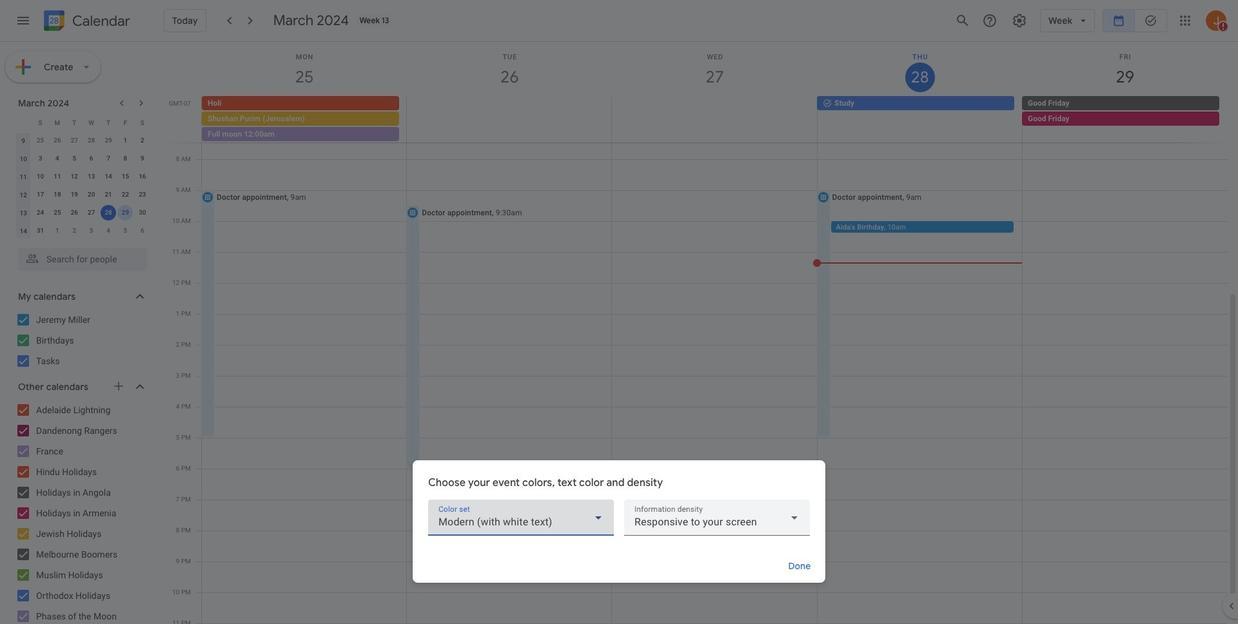 Task type: locate. For each thing, give the bounding box(es) containing it.
17 element
[[33, 187, 48, 203]]

26 element
[[67, 205, 82, 221]]

heading
[[70, 13, 130, 29]]

february 29 element
[[101, 133, 116, 148]]

9 element
[[135, 151, 150, 166]]

14 element
[[101, 169, 116, 185]]

20 element
[[84, 187, 99, 203]]

april 6 element
[[135, 223, 150, 239]]

row group
[[15, 132, 151, 240]]

12 element
[[67, 169, 82, 185]]

2 element
[[135, 133, 150, 148]]

february 26 element
[[50, 133, 65, 148]]

18 element
[[50, 187, 65, 203]]

main drawer image
[[15, 13, 31, 28]]

15 element
[[118, 169, 133, 185]]

column header inside march 2024 grid
[[15, 114, 32, 132]]

4 element
[[50, 151, 65, 166]]

grid
[[165, 42, 1239, 625]]

april 1 element
[[50, 223, 65, 239]]

3 element
[[33, 151, 48, 166]]

22 element
[[118, 187, 133, 203]]

row
[[196, 96, 1239, 143], [15, 114, 151, 132], [15, 132, 151, 150], [15, 150, 151, 168], [15, 168, 151, 186], [15, 186, 151, 204], [15, 204, 151, 222], [15, 222, 151, 240]]

None search field
[[0, 243, 160, 271]]

calendar element
[[41, 8, 130, 36]]

february 28 element
[[84, 133, 99, 148]]

other calendars list
[[3, 400, 160, 625]]

dialog
[[413, 461, 826, 583]]

13 element
[[84, 169, 99, 185]]

16 element
[[135, 169, 150, 185]]

27 element
[[84, 205, 99, 221]]

february 27 element
[[67, 133, 82, 148]]

april 3 element
[[84, 223, 99, 239]]

1 element
[[118, 133, 133, 148]]

21 element
[[101, 187, 116, 203]]

8 element
[[118, 151, 133, 166]]

11 element
[[50, 169, 65, 185]]

cell
[[202, 96, 407, 143], [407, 96, 612, 143], [612, 96, 817, 143], [1023, 96, 1228, 143], [100, 204, 117, 222], [117, 204, 134, 222]]

None field
[[428, 500, 614, 536], [625, 500, 810, 536], [428, 500, 614, 536], [625, 500, 810, 536]]

5 element
[[67, 151, 82, 166]]

column header
[[15, 114, 32, 132]]



Task type: describe. For each thing, give the bounding box(es) containing it.
february 25 element
[[33, 133, 48, 148]]

row group inside march 2024 grid
[[15, 132, 151, 240]]

19 element
[[67, 187, 82, 203]]

april 5 element
[[118, 223, 133, 239]]

6 element
[[84, 151, 99, 166]]

march 2024 grid
[[12, 114, 151, 240]]

23 element
[[135, 187, 150, 203]]

28, today element
[[101, 205, 116, 221]]

my calendars list
[[3, 310, 160, 372]]

heading inside "calendar" element
[[70, 13, 130, 29]]

7 element
[[101, 151, 116, 166]]

31 element
[[33, 223, 48, 239]]

24 element
[[33, 205, 48, 221]]

april 4 element
[[101, 223, 116, 239]]

30 element
[[135, 205, 150, 221]]

april 2 element
[[67, 223, 82, 239]]

29 element
[[118, 205, 133, 221]]

10 element
[[33, 169, 48, 185]]

25 element
[[50, 205, 65, 221]]



Task type: vqa. For each thing, say whether or not it's contained in the screenshot.
16
no



